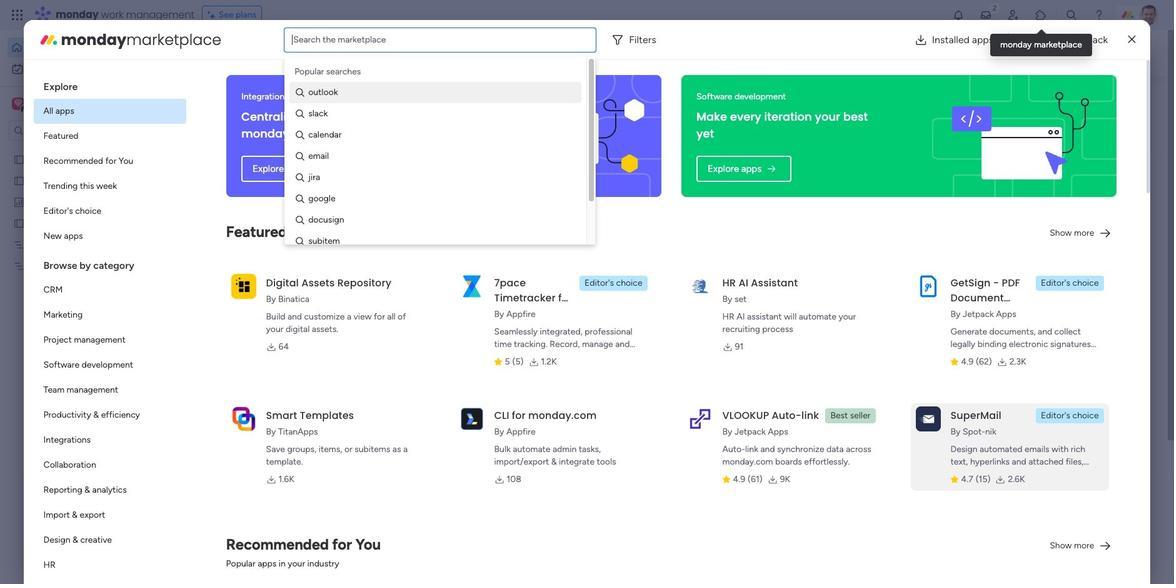 Task type: describe. For each thing, give the bounding box(es) containing it.
0 vertical spatial monday marketplace image
[[1035, 9, 1048, 21]]

templates image image
[[942, 252, 1107, 338]]

1 public board image from the top
[[13, 153, 25, 165]]

public dashboard image
[[13, 196, 25, 208]]

getting started element
[[931, 456, 1118, 506]]

v2 user feedback image
[[941, 46, 950, 61]]

v2 bolt switch image
[[1038, 47, 1046, 60]]

2 image
[[989, 1, 1001, 15]]

2 public board image from the top
[[13, 174, 25, 186]]

workspace image
[[14, 97, 22, 111]]

workspace selection element
[[12, 96, 104, 113]]

3 public board image from the top
[[13, 217, 25, 229]]

see plans image
[[207, 8, 219, 22]]

public board image
[[246, 228, 260, 242]]

0 horizontal spatial monday marketplace image
[[39, 30, 59, 50]]

1 circle o image from the top
[[949, 165, 957, 175]]



Task type: vqa. For each thing, say whether or not it's contained in the screenshot.
2nd Terry Turtle icon from the bottom
no



Task type: locate. For each thing, give the bounding box(es) containing it.
1 check circle image from the top
[[949, 117, 957, 127]]

Search in workspace field
[[26, 124, 104, 138]]

0 vertical spatial heading
[[33, 70, 186, 99]]

workspace image
[[12, 97, 24, 111]]

0 horizontal spatial banner logo image
[[484, 75, 647, 197]]

0 vertical spatial check circle image
[[949, 117, 957, 127]]

update feed image
[[980, 9, 993, 21]]

1 vertical spatial circle o image
[[949, 181, 957, 191]]

dapulse x slim image
[[1128, 32, 1136, 47]]

1 horizontal spatial monday marketplace image
[[1035, 9, 1048, 21]]

circle o image
[[949, 149, 957, 159]]

component image
[[246, 401, 258, 412]]

close recently visited image
[[231, 102, 246, 117]]

2 check circle image from the top
[[949, 133, 957, 143]]

circle o image
[[949, 165, 957, 175], [949, 181, 957, 191]]

list box
[[33, 70, 186, 584], [0, 146, 159, 445]]

1 heading from the top
[[33, 70, 186, 99]]

1 horizontal spatial banner logo image
[[940, 75, 1102, 197]]

monday marketplace image
[[1035, 9, 1048, 21], [39, 30, 59, 50]]

1 vertical spatial check circle image
[[949, 133, 957, 143]]

2 circle o image from the top
[[949, 181, 957, 191]]

1 vertical spatial public board image
[[13, 174, 25, 186]]

0 vertical spatial public board image
[[13, 153, 25, 165]]

1 banner logo image from the left
[[484, 75, 647, 197]]

help image
[[1093, 9, 1106, 21]]

2 vertical spatial public board image
[[13, 217, 25, 229]]

1 vertical spatial monday marketplace image
[[39, 30, 59, 50]]

dapulse x slim image
[[1099, 91, 1114, 106]]

select product image
[[11, 9, 24, 21]]

invite members image
[[1008, 9, 1020, 21]]

0 vertical spatial circle o image
[[949, 165, 957, 175]]

banner logo image
[[484, 75, 647, 197], [940, 75, 1102, 197]]

2 heading from the top
[[33, 249, 186, 278]]

public board image
[[13, 153, 25, 165], [13, 174, 25, 186], [13, 217, 25, 229]]

notifications image
[[952, 9, 965, 21]]

1 vertical spatial heading
[[33, 249, 186, 278]]

search everything image
[[1066, 9, 1078, 21]]

app logo image
[[231, 274, 256, 299], [459, 274, 484, 299], [688, 274, 713, 299], [916, 274, 941, 299], [231, 406, 256, 431], [459, 406, 484, 431], [688, 406, 713, 431], [916, 406, 941, 431]]

option
[[8, 38, 152, 58], [8, 59, 152, 79], [33, 99, 186, 124], [33, 124, 186, 149], [0, 148, 159, 150], [33, 149, 186, 174], [33, 174, 186, 199], [33, 199, 186, 224], [33, 224, 186, 249], [33, 278, 186, 303], [33, 303, 186, 328], [33, 328, 186, 353], [33, 353, 186, 378], [33, 378, 186, 403], [33, 403, 186, 428], [33, 428, 186, 453], [33, 453, 186, 478], [33, 478, 186, 503], [33, 503, 186, 528], [33, 528, 186, 553], [33, 553, 186, 578]]

component image
[[467, 248, 478, 259]]

2 banner logo image from the left
[[940, 75, 1102, 197]]

quick search results list box
[[231, 117, 901, 436]]

terry turtle image
[[260, 560, 285, 584]]

terry turtle image
[[1139, 5, 1159, 25]]

check circle image
[[949, 117, 957, 127], [949, 133, 957, 143]]

heading
[[33, 70, 186, 99], [33, 249, 186, 278]]



